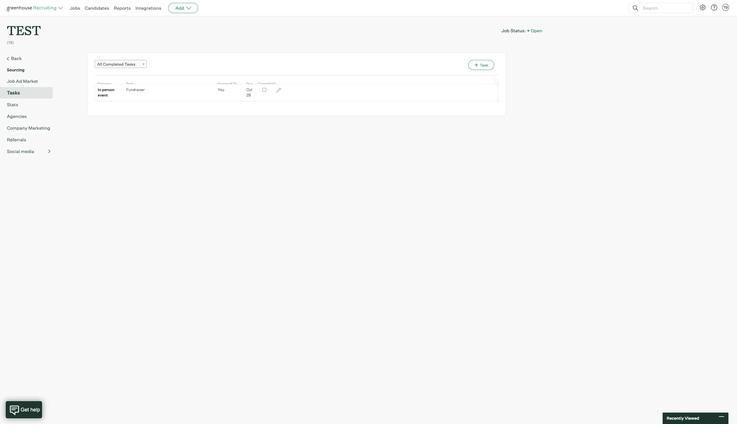 Task type: vqa. For each thing, say whether or not it's contained in the screenshot.
rightmost Stage
no



Task type: locate. For each thing, give the bounding box(es) containing it.
td button
[[723, 4, 729, 11]]

test link
[[7, 16, 41, 40]]

None checkbox
[[263, 88, 266, 92]]

tasks link
[[7, 89, 50, 96]]

1 vertical spatial task
[[126, 82, 134, 86]]

job status:
[[502, 28, 526, 33]]

back link
[[7, 55, 50, 62]]

test (19)
[[7, 22, 41, 45]]

0 vertical spatial job
[[502, 28, 510, 33]]

person
[[102, 87, 115, 92]]

assigned to
[[218, 82, 237, 86]]

1 horizontal spatial tasks
[[125, 62, 136, 67]]

stats link
[[7, 101, 50, 108]]

completed
[[103, 62, 124, 67]]

integrations link
[[135, 5, 161, 11]]

company
[[7, 125, 27, 131]]

assigned
[[218, 82, 232, 86]]

recently
[[667, 417, 684, 422]]

in person event
[[98, 87, 115, 98]]

all
[[97, 62, 102, 67]]

tasks right completed
[[125, 62, 136, 67]]

job for job status:
[[502, 28, 510, 33]]

job ad market
[[7, 78, 38, 84]]

1 horizontal spatial job
[[502, 28, 510, 33]]

status:
[[511, 28, 526, 33]]

open
[[531, 28, 543, 33]]

sourcing
[[7, 67, 24, 72]]

td button
[[721, 3, 731, 12]]

0 vertical spatial tasks
[[125, 62, 136, 67]]

0 horizontal spatial tasks
[[7, 90, 20, 96]]

complete?
[[258, 82, 275, 86]]

task
[[480, 63, 488, 67], [126, 82, 134, 86]]

jobs
[[70, 5, 80, 11]]

job left 'status:'
[[502, 28, 510, 33]]

tasks up stats
[[7, 90, 20, 96]]

job ad market link
[[7, 78, 50, 85]]

oct
[[247, 87, 253, 92]]

recently viewed
[[667, 417, 700, 422]]

job
[[502, 28, 510, 33], [7, 78, 15, 84]]

1 vertical spatial tasks
[[7, 90, 20, 96]]

job left ad
[[7, 78, 15, 84]]

company marketing link
[[7, 125, 50, 132]]

social
[[7, 149, 20, 154]]

social media
[[7, 149, 34, 154]]

tasks
[[125, 62, 136, 67], [7, 90, 20, 96]]

greenhouse recruiting image
[[7, 5, 58, 11]]

0 horizontal spatial task
[[126, 82, 134, 86]]

1 vertical spatial job
[[7, 78, 15, 84]]

0 vertical spatial task
[[480, 63, 488, 67]]

0 horizontal spatial job
[[7, 78, 15, 84]]

reports link
[[114, 5, 131, 11]]

referrals
[[7, 137, 26, 143]]

fundraiser
[[126, 87, 145, 92]]

to
[[233, 82, 237, 86]]

1 horizontal spatial task
[[480, 63, 488, 67]]



Task type: describe. For each thing, give the bounding box(es) containing it.
Search text field
[[642, 4, 688, 12]]

test
[[7, 22, 41, 39]]

back
[[11, 55, 22, 61]]

28
[[247, 93, 251, 98]]

agencies
[[7, 114, 27, 119]]

task for sourcing
[[480, 63, 488, 67]]

referrals link
[[7, 136, 50, 143]]

due
[[246, 82, 253, 86]]

td
[[724, 5, 728, 9]]

ad
[[16, 78, 22, 84]]

all completed tasks
[[97, 62, 136, 67]]

event
[[98, 93, 108, 98]]

social media link
[[7, 148, 50, 155]]

jobs link
[[70, 5, 80, 11]]

you
[[218, 87, 224, 92]]

media
[[21, 149, 34, 154]]

configure image
[[700, 4, 707, 11]]

job for job ad market
[[7, 78, 15, 84]]

stats
[[7, 102, 18, 107]]

market
[[23, 78, 38, 84]]

(19)
[[7, 40, 14, 45]]

agencies link
[[7, 113, 50, 120]]

candidates
[[85, 5, 109, 11]]

in
[[98, 87, 101, 92]]

add
[[175, 5, 184, 11]]

company marketing
[[7, 125, 50, 131]]

add button
[[168, 3, 198, 13]]

marketing
[[28, 125, 50, 131]]

oct 28
[[247, 87, 253, 98]]

reports
[[114, 5, 131, 11]]

integrations
[[135, 5, 161, 11]]

task for task
[[126, 82, 134, 86]]

candidates link
[[85, 5, 109, 11]]

all completed tasks link
[[95, 60, 147, 68]]

viewed
[[685, 417, 700, 422]]

category
[[98, 82, 112, 86]]



